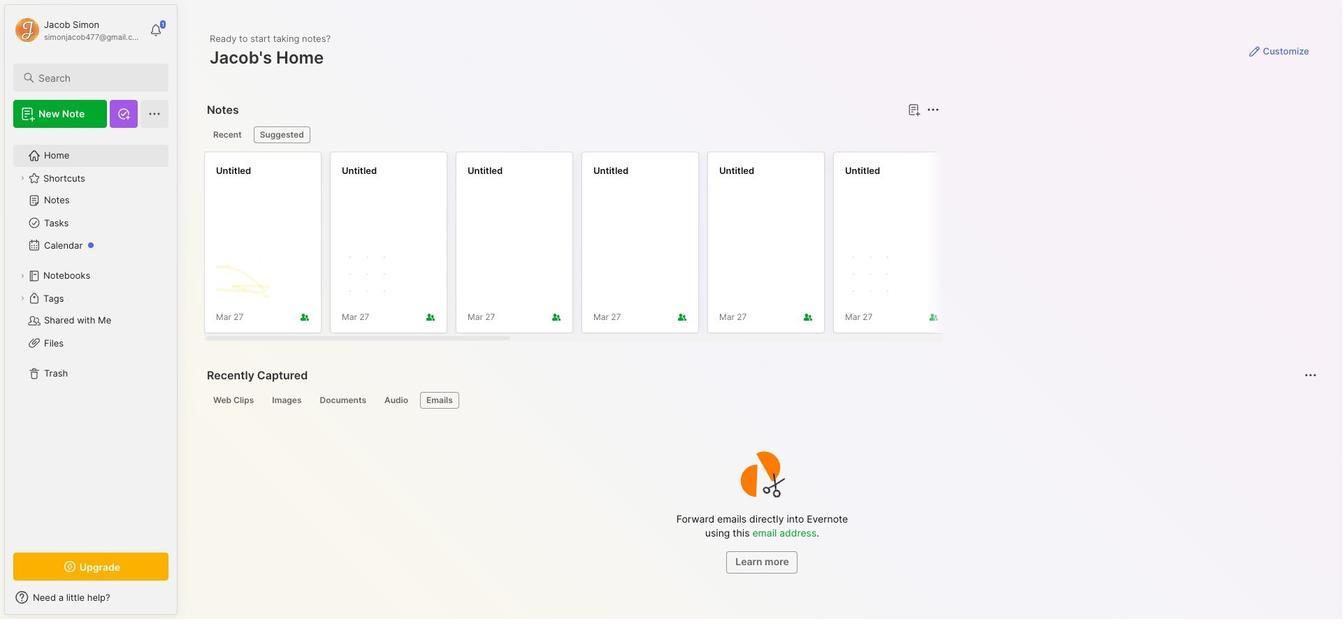 Task type: vqa. For each thing, say whether or not it's contained in the screenshot.
the top 'tab list'
yes



Task type: locate. For each thing, give the bounding box(es) containing it.
2 horizontal spatial thumbnail image
[[845, 249, 899, 302]]

thumbnail image
[[216, 249, 269, 302], [342, 249, 395, 302], [845, 249, 899, 302]]

1 horizontal spatial thumbnail image
[[342, 249, 395, 302]]

click to collapse image
[[177, 594, 187, 611]]

1 tab list from the top
[[207, 127, 938, 143]]

tree
[[5, 136, 177, 541]]

row group
[[204, 152, 1343, 342]]

none search field inside main element
[[38, 69, 156, 86]]

1 vertical spatial tab list
[[207, 392, 1315, 409]]

0 vertical spatial tab list
[[207, 127, 938, 143]]

tab
[[207, 127, 248, 143], [254, 127, 310, 143], [207, 392, 260, 409], [266, 392, 308, 409], [314, 392, 373, 409], [378, 392, 415, 409], [420, 392, 459, 409]]

0 horizontal spatial thumbnail image
[[216, 249, 269, 302]]

More actions field
[[924, 100, 943, 120]]

tab list
[[207, 127, 938, 143], [207, 392, 1315, 409]]

2 thumbnail image from the left
[[342, 249, 395, 302]]

None search field
[[38, 69, 156, 86]]



Task type: describe. For each thing, give the bounding box(es) containing it.
main element
[[0, 0, 182, 620]]

expand tags image
[[18, 294, 27, 303]]

more actions image
[[925, 101, 942, 118]]

WHAT'S NEW field
[[5, 587, 177, 609]]

Account field
[[13, 16, 143, 44]]

3 thumbnail image from the left
[[845, 249, 899, 302]]

Search text field
[[38, 71, 156, 85]]

1 thumbnail image from the left
[[216, 249, 269, 302]]

2 tab list from the top
[[207, 392, 1315, 409]]

expand notebooks image
[[18, 272, 27, 280]]

tree inside main element
[[5, 136, 177, 541]]



